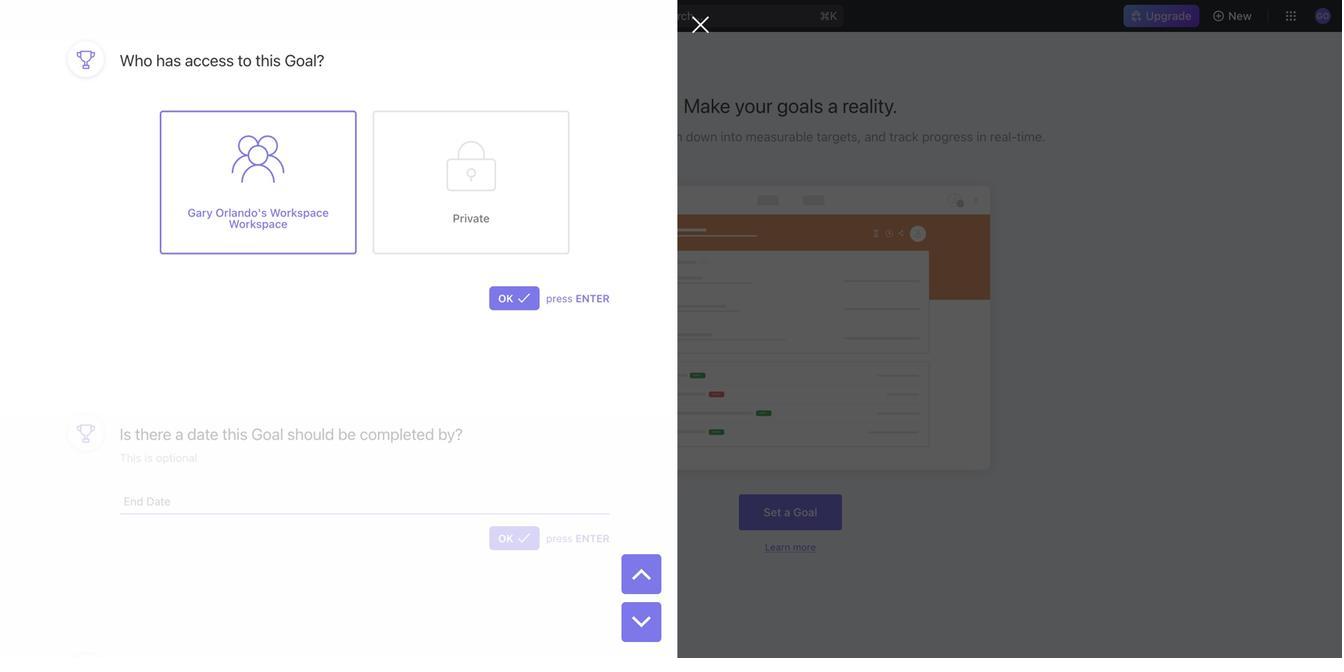 Task type: describe. For each thing, give the bounding box(es) containing it.
new button
[[1206, 3, 1262, 29]]

1 vertical spatial goal
[[793, 506, 817, 519]]

by?
[[438, 424, 463, 443]]

learn more link
[[765, 542, 816, 553]]

set a goal
[[764, 506, 817, 519]]

time.
[[1017, 129, 1046, 144]]

who
[[120, 51, 152, 69]]

press enter for is there a date this goal should be completed by?
[[546, 532, 610, 544]]

create
[[535, 129, 574, 144]]

more
[[793, 542, 816, 553]]

is
[[120, 424, 131, 443]]

learn
[[765, 542, 790, 553]]

make your goals a reality.
[[684, 94, 897, 117]]

enter for who has access to this goal?
[[576, 292, 610, 304]]

sidebar navigation
[[0, 32, 239, 658]]

completed
[[360, 424, 434, 443]]

upgrade link
[[1124, 5, 1200, 27]]

2 vertical spatial a
[[784, 506, 791, 519]]

enter for is there a date this goal should be completed by?
[[576, 532, 610, 544]]

there
[[135, 424, 171, 443]]

dialog containing who has access to this goal?
[[0, 0, 709, 658]]

ok button for who has access to this goal?
[[490, 286, 540, 310]]

gary
[[188, 206, 213, 219]]

reality.
[[843, 94, 897, 117]]

goals
[[777, 94, 823, 117]]

date
[[187, 424, 218, 443]]

this for date
[[222, 424, 248, 443]]

ok button for is there a date this goal should be completed by?
[[490, 526, 540, 550]]

targets,
[[817, 129, 861, 144]]

is there a date this goal should be completed by?
[[120, 424, 463, 443]]

new
[[1228, 9, 1252, 22]]

progress
[[922, 129, 973, 144]]

measurable
[[746, 129, 813, 144]]

your
[[735, 94, 773, 117]]

to
[[238, 51, 252, 69]]

make
[[684, 94, 731, 117]]

search...
[[658, 9, 703, 22]]



Task type: vqa. For each thing, say whether or not it's contained in the screenshot.
Team Space link within the tree
no



Task type: locate. For each thing, give the bounding box(es) containing it.
ok button
[[490, 286, 540, 310], [490, 526, 540, 550]]

0 vertical spatial ok
[[498, 292, 513, 304]]

should
[[287, 424, 334, 443]]

0 horizontal spatial goal
[[251, 424, 284, 443]]

ok for who has access to this goal?
[[498, 292, 513, 304]]

a right set
[[784, 506, 791, 519]]

ok for is there a date this goal should be completed by?
[[498, 532, 513, 544]]

1 vertical spatial enter
[[576, 532, 610, 544]]

goal left should
[[251, 424, 284, 443]]

0 horizontal spatial a
[[175, 424, 184, 443]]

press for is there a date this goal should be completed by?
[[546, 532, 573, 544]]

2 horizontal spatial a
[[828, 94, 838, 117]]

2 press from the top
[[546, 532, 573, 544]]

has
[[156, 51, 181, 69]]

2 enter from the top
[[576, 532, 610, 544]]

goal
[[251, 424, 284, 443], [793, 506, 817, 519]]

who has access to this goal?
[[120, 51, 324, 69]]

1 vertical spatial a
[[175, 424, 184, 443]]

2 ok button from the top
[[490, 526, 540, 550]]

1 horizontal spatial goal
[[793, 506, 817, 519]]

0 vertical spatial ok button
[[490, 286, 540, 310]]

be
[[338, 424, 356, 443]]

gary orlando's workspace workspace
[[188, 206, 329, 230]]

1 enter from the top
[[576, 292, 610, 304]]

down
[[686, 129, 717, 144]]

press enter
[[546, 292, 610, 304], [546, 532, 610, 544]]

2 press enter from the top
[[546, 532, 610, 544]]

into
[[721, 129, 743, 144]]

1 press from the top
[[546, 292, 573, 304]]

0 vertical spatial this
[[256, 51, 281, 69]]

1 vertical spatial ok
[[498, 532, 513, 544]]

in
[[977, 129, 987, 144]]

create goals, break them down into measurable targets, and track progress in real-time.
[[535, 129, 1046, 144]]

dialog
[[0, 0, 709, 658]]

a inside dialog
[[175, 424, 184, 443]]

enter
[[576, 292, 610, 304], [576, 532, 610, 544]]

a
[[828, 94, 838, 117], [175, 424, 184, 443], [784, 506, 791, 519]]

0 vertical spatial goal
[[251, 424, 284, 443]]

press enter for who has access to this goal?
[[546, 292, 610, 304]]

orlando's
[[216, 206, 267, 219]]

goal right set
[[793, 506, 817, 519]]

track
[[889, 129, 919, 144]]

0 vertical spatial a
[[828, 94, 838, 117]]

1 ok from the top
[[498, 292, 513, 304]]

break
[[617, 129, 650, 144]]

1 vertical spatial press
[[546, 532, 573, 544]]

0 horizontal spatial this
[[222, 424, 248, 443]]

0 vertical spatial press enter
[[546, 292, 610, 304]]

2 ok from the top
[[498, 532, 513, 544]]

learn more
[[765, 542, 816, 553]]

a up targets,
[[828, 94, 838, 117]]

1 horizontal spatial a
[[784, 506, 791, 519]]

1 vertical spatial press enter
[[546, 532, 610, 544]]

1 horizontal spatial this
[[256, 51, 281, 69]]

0 vertical spatial enter
[[576, 292, 610, 304]]

press for who has access to this goal?
[[546, 292, 573, 304]]

access
[[185, 51, 234, 69]]

1 vertical spatial this
[[222, 424, 248, 443]]

goal?
[[285, 51, 324, 69]]

this for to
[[256, 51, 281, 69]]

and
[[864, 129, 886, 144]]

this right to
[[256, 51, 281, 69]]

1 press enter from the top
[[546, 292, 610, 304]]

1 vertical spatial ok button
[[490, 526, 540, 550]]

real-
[[990, 129, 1017, 144]]

workspace
[[270, 206, 329, 219], [229, 217, 288, 230]]

set
[[764, 506, 781, 519]]

press
[[546, 292, 573, 304], [546, 532, 573, 544]]

upgrade
[[1146, 9, 1192, 22]]

this right date
[[222, 424, 248, 443]]

workspace right gary
[[229, 217, 288, 230]]

a left date
[[175, 424, 184, 443]]

this
[[256, 51, 281, 69], [222, 424, 248, 443]]

1 ok button from the top
[[490, 286, 540, 310]]

private
[[453, 212, 490, 225]]

⌘k
[[820, 9, 838, 22]]

goals,
[[577, 129, 614, 144]]

ok
[[498, 292, 513, 304], [498, 532, 513, 544]]

them
[[653, 129, 683, 144]]

0 vertical spatial press
[[546, 292, 573, 304]]

workspace right orlando's
[[270, 206, 329, 219]]



